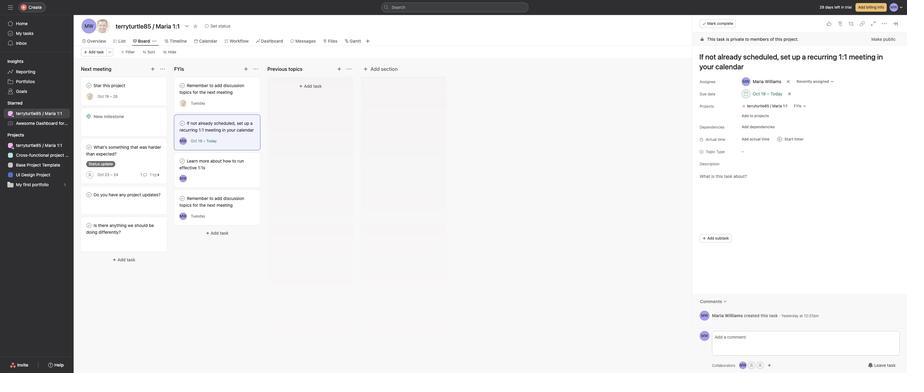 Task type: describe. For each thing, give the bounding box(es) containing it.
ui design project
[[16, 172, 50, 177]]

project inside "link"
[[76, 121, 90, 126]]

1 vertical spatial project
[[27, 162, 41, 168]]

invite
[[17, 363, 28, 368]]

add dependencies button
[[740, 123, 778, 131]]

– for 24
[[110, 173, 113, 177]]

assignee
[[700, 80, 716, 84]]

tuesday button for tt
[[191, 101, 205, 106]]

global element
[[0, 15, 74, 52]]

anything
[[110, 223, 127, 228]]

projects button
[[0, 132, 24, 138]]

maria inside starred element
[[45, 111, 56, 116]]

messages link
[[291, 38, 316, 45]]

– for today
[[203, 139, 205, 143]]

dependencies
[[700, 125, 725, 130]]

gantt link
[[345, 38, 361, 45]]

make public button
[[868, 34, 900, 45]]

tt button for fyis
[[180, 100, 187, 107]]

section
[[381, 66, 398, 72]]

for for mw
[[193, 203, 198, 208]]

ui design project link
[[4, 170, 70, 180]]

clear due date image
[[788, 92, 792, 96]]

insights element
[[0, 56, 74, 98]]

meeting inside if not already scheduled, set up a recurring 1:1 meeting in your calendar
[[205, 127, 221, 133]]

26
[[113, 94, 118, 99]]

2 1 from the left
[[150, 172, 152, 177]]

starred
[[7, 100, 23, 106]]

assigned
[[814, 79, 830, 84]]

tt for next meeting
[[88, 94, 92, 99]]

start timer
[[785, 137, 804, 142]]

star this project
[[94, 83, 125, 88]]

files link
[[323, 38, 338, 45]]

add for mw
[[215, 196, 222, 201]]

my for my first portfolio
[[16, 182, 22, 187]]

dashboard inside "link"
[[36, 121, 58, 126]]

completed checkbox for star this project
[[85, 82, 93, 89]]

make
[[872, 37, 883, 42]]

insights button
[[0, 58, 23, 64]]

effective
[[180, 165, 197, 170]]

timer
[[795, 137, 804, 142]]

completed checkbox for if not already scheduled, set up a recurring 1:1 meeting in your calendar
[[179, 120, 186, 127]]

members
[[751, 37, 769, 42]]

19 for today
[[198, 139, 202, 143]]

projects inside dropdown button
[[7, 132, 24, 138]]

sort button
[[140, 48, 158, 56]]

fyis button
[[792, 102, 810, 111]]

awesome
[[16, 121, 35, 126]]

tt button for next meeting
[[86, 93, 94, 100]]

was
[[139, 145, 147, 150]]

gantt
[[350, 38, 361, 44]]

comments
[[701, 299, 723, 304]]

discussion for mw
[[223, 196, 244, 201]]

2 1 button from the left
[[148, 172, 162, 178]]

the for mw
[[200, 203, 206, 208]]

insights
[[7, 59, 23, 64]]

portfolio
[[32, 182, 49, 187]]

0 vertical spatial tt
[[100, 23, 106, 29]]

collaborators
[[712, 363, 736, 368]]

how
[[223, 158, 231, 164]]

23
[[105, 173, 109, 177]]

something
[[108, 145, 129, 150]]

terryturtle85 / maria 1:1 inside starred element
[[16, 111, 62, 116]]

my tasks
[[16, 31, 34, 36]]

add section
[[371, 66, 398, 72]]

more actions for this task image
[[883, 21, 887, 26]]

harder
[[148, 145, 161, 150]]

topic
[[706, 149, 716, 154]]

subtask
[[716, 236, 729, 241]]

new inside "link"
[[66, 121, 74, 126]]

status
[[89, 162, 100, 166]]

oct for today
[[191, 139, 197, 143]]

at
[[800, 314, 803, 318]]

task inside button
[[888, 363, 896, 368]]

tuesday for mw
[[191, 214, 205, 219]]

actual
[[750, 137, 761, 142]]

/ inside the if not already scheduled, set up a recurring 1:1 meeting in your calendar dialog
[[771, 104, 772, 108]]

0 likes. click to like this task image
[[827, 21, 832, 26]]

help button
[[44, 360, 68, 371]]

project for this
[[111, 83, 125, 88]]

add inside button
[[742, 125, 749, 129]]

1 1 from the left
[[141, 172, 142, 177]]

sort
[[148, 50, 155, 54]]

what's something that was harder than expected?
[[86, 145, 161, 157]]

for inside "link"
[[59, 121, 64, 126]]

if
[[187, 121, 190, 126]]

board
[[138, 38, 150, 44]]

copy task link image
[[860, 21, 865, 26]]

add section button
[[361, 64, 400, 75]]

make public
[[872, 37, 896, 42]]

status
[[218, 23, 231, 29]]

1:1 inside dialog
[[784, 104, 788, 108]]

tuesday button for mw
[[191, 214, 205, 219]]

dashboard link
[[256, 38, 283, 45]]

my first portfolio
[[16, 182, 49, 187]]

that
[[130, 145, 138, 150]]

terryturtle85 / maria 1:1 inside the if not already scheduled, set up a recurring 1:1 meeting in your calendar dialog
[[747, 104, 788, 108]]

learn
[[187, 158, 198, 164]]

for for tt
[[193, 90, 198, 95]]

terryturtle85 inside the if not already scheduled, set up a recurring 1:1 meeting in your calendar dialog
[[747, 104, 770, 108]]

topic type
[[706, 149, 725, 154]]

private
[[731, 37, 745, 42]]

today for – today
[[771, 91, 783, 96]]

up
[[244, 121, 249, 126]]

19 for – today
[[762, 91, 766, 96]]

home link
[[4, 19, 70, 29]]

your
[[227, 127, 236, 133]]

29
[[820, 5, 825, 10]]

add billing info
[[859, 5, 885, 10]]

cross-
[[16, 153, 29, 158]]

– for – today
[[767, 91, 770, 96]]

add tab image
[[366, 39, 370, 44]]

add billing info button
[[856, 3, 887, 12]]

close details image
[[894, 21, 899, 26]]

hide sidebar image
[[8, 5, 13, 10]]

more actions image
[[108, 50, 112, 54]]

reporting
[[16, 69, 35, 74]]

a
[[250, 121, 253, 126]]

remove assignee image
[[787, 80, 791, 83]]

than
[[86, 151, 95, 157]]

date
[[708, 92, 716, 96]]

trial
[[846, 5, 852, 10]]

full screen image
[[872, 21, 876, 26]]

milestone
[[104, 114, 124, 119]]

discussion for tt
[[223, 83, 244, 88]]

more section actions image for previous topics
[[347, 67, 352, 72]]

completed image for is there anything we should be doing differently?
[[85, 222, 93, 229]]

comments button
[[697, 296, 731, 307]]

hide button
[[161, 48, 179, 56]]

we
[[128, 223, 133, 228]]

overview
[[87, 38, 106, 44]]

maria inside projects element
[[45, 143, 56, 148]]

/ inside projects element
[[42, 143, 44, 148]]

maria inside dropdown button
[[753, 79, 764, 84]]

what's
[[94, 145, 107, 150]]

oct for – today
[[753, 91, 761, 96]]

set
[[211, 23, 217, 29]]

help
[[54, 363, 64, 368]]

add task image for fyis
[[244, 67, 249, 72]]

add actual time button
[[740, 135, 773, 144]]

completed image for learn more about how to run effective 1:1s
[[179, 157, 186, 165]]

list link
[[114, 38, 126, 45]]

completed milestone image
[[86, 114, 91, 119]]

today for today
[[207, 139, 217, 143]]

create button
[[18, 2, 46, 12]]

update
[[101, 162, 113, 166]]

oct for 26
[[98, 94, 104, 99]]

search list box
[[381, 2, 529, 12]]

meeting for tt
[[217, 90, 233, 95]]

base project template
[[16, 162, 60, 168]]

inbox
[[16, 41, 27, 46]]



Task type: vqa. For each thing, say whether or not it's contained in the screenshot.
the middle 19
yes



Task type: locate. For each thing, give the bounding box(es) containing it.
add to projects
[[742, 114, 769, 118]]

remember for tt
[[187, 83, 208, 88]]

completed image left star
[[85, 82, 93, 89]]

0 horizontal spatial dashboard
[[36, 121, 58, 126]]

0 horizontal spatial time
[[718, 137, 726, 142]]

do
[[94, 192, 99, 197]]

completed image for star this project
[[85, 82, 93, 89]]

1 vertical spatial projects
[[7, 132, 24, 138]]

1 vertical spatial remember to add discussion topics for the next meeting
[[180, 196, 244, 208]]

time right actual
[[718, 137, 726, 142]]

2 horizontal spatial project
[[127, 192, 141, 197]]

19 down the 'already'
[[198, 139, 202, 143]]

2 vertical spatial terryturtle85 / maria 1:1
[[16, 143, 62, 148]]

0 horizontal spatial add task image
[[150, 67, 155, 72]]

1
[[141, 172, 142, 177], [150, 172, 152, 177]]

oct 19 – today inside main content
[[753, 91, 783, 96]]

today inside the if not already scheduled, set up a recurring 1:1 meeting in your calendar dialog
[[771, 91, 783, 96]]

1 vertical spatial next
[[207, 203, 216, 208]]

maria
[[753, 79, 764, 84], [773, 104, 782, 108], [45, 111, 56, 116], [45, 143, 56, 148], [712, 313, 724, 318]]

/ up cross-functional project plan
[[42, 143, 44, 148]]

1 more section actions image from the left
[[160, 67, 165, 72]]

0 vertical spatial in
[[842, 5, 845, 10]]

more section actions image left previous topics
[[254, 67, 258, 72]]

to inside button
[[750, 114, 754, 118]]

/ up awesome dashboard for new project "link"
[[42, 111, 44, 116]]

0 vertical spatial terryturtle85 / maria 1:1
[[747, 104, 788, 108]]

more section actions image for fyis
[[254, 67, 258, 72]]

0 vertical spatial tuesday button
[[191, 101, 205, 106]]

1 vertical spatial add
[[215, 196, 222, 201]]

completed checkbox for is there anything we should be doing differently?
[[85, 222, 93, 229]]

0 horizontal spatial in
[[222, 127, 226, 133]]

1 1 button from the left
[[139, 172, 148, 178]]

1 vertical spatial terryturtle85 / maria 1:1
[[16, 111, 62, 116]]

0 vertical spatial new
[[94, 114, 103, 119]]

description
[[700, 162, 720, 166]]

1 vertical spatial topics
[[180, 203, 192, 208]]

tt up overview
[[100, 23, 106, 29]]

dependencies
[[750, 125, 775, 129]]

terryturtle85 / maria 1:1 up projects
[[747, 104, 788, 108]]

more section actions image for next meeting
[[160, 67, 165, 72]]

1:1 down the 'already'
[[199, 127, 204, 133]]

1 horizontal spatial 1
[[150, 172, 152, 177]]

terryturtle85 up cross- at left top
[[16, 143, 41, 148]]

fyis inside popup button
[[794, 104, 802, 108]]

0 vertical spatial topics
[[180, 90, 192, 95]]

task
[[717, 37, 725, 42], [97, 50, 104, 54], [313, 83, 322, 89], [220, 231, 229, 236], [127, 257, 135, 262], [770, 313, 778, 318], [888, 363, 896, 368]]

1 tuesday button from the top
[[191, 101, 205, 106]]

type
[[717, 149, 725, 154]]

tt button
[[86, 93, 94, 100], [180, 100, 187, 107]]

None text field
[[114, 21, 181, 32]]

terryturtle85 up add to projects
[[747, 104, 770, 108]]

hide
[[168, 50, 176, 54]]

terryturtle85 inside starred element
[[16, 111, 41, 116]]

0 vertical spatial dashboard
[[261, 38, 283, 44]]

1 vertical spatial the
[[200, 203, 206, 208]]

complete
[[718, 21, 734, 26]]

in down scheduled,
[[222, 127, 226, 133]]

terryturtle85
[[747, 104, 770, 108], [16, 111, 41, 116], [16, 143, 41, 148]]

functional
[[29, 153, 49, 158]]

inbox link
[[4, 38, 70, 48]]

maria left remove assignee icon on the right of page
[[753, 79, 764, 84]]

2 add task image from the left
[[244, 67, 249, 72]]

due
[[700, 92, 707, 96]]

2 completed checkbox from the top
[[179, 195, 186, 202]]

if not already scheduled, set up a recurring 1:1 meeting in your calendar dialog
[[693, 15, 908, 373]]

home
[[16, 21, 28, 26]]

add task image down sort
[[150, 67, 155, 72]]

0 horizontal spatial project
[[50, 153, 64, 158]]

0 horizontal spatial tt button
[[86, 93, 94, 100]]

oct 19 – today down maria williams
[[753, 91, 783, 96]]

2 add from the top
[[215, 196, 222, 201]]

if not already scheduled, set up a recurring 1:1 meeting in your calendar
[[180, 121, 254, 133]]

1 horizontal spatial williams
[[765, 79, 782, 84]]

— button
[[740, 147, 776, 156]]

tt left 'oct 19 – 26'
[[88, 94, 92, 99]]

add dependencies
[[742, 125, 775, 129]]

awesome dashboard for new project link
[[4, 118, 90, 128]]

– down maria williams
[[767, 91, 770, 96]]

1 horizontal spatial today
[[771, 91, 783, 96]]

completed checkbox for what's something that was harder than expected?
[[85, 144, 93, 151]]

oct inside the if not already scheduled, set up a recurring 1:1 meeting in your calendar dialog
[[753, 91, 761, 96]]

tt button up if
[[180, 100, 187, 107]]

projects element
[[0, 130, 74, 191]]

terryturtle85 / maria 1:1
[[747, 104, 788, 108], [16, 111, 62, 116], [16, 143, 62, 148]]

tt
[[100, 23, 106, 29], [88, 94, 92, 99], [181, 101, 186, 105]]

today
[[771, 91, 783, 96], [207, 139, 217, 143]]

this right of
[[776, 37, 783, 42]]

remove from starred image
[[193, 24, 198, 29]]

terryturtle85 / maria 1:1 link up projects
[[740, 103, 790, 109]]

1 tuesday from the top
[[191, 101, 205, 106]]

meeting for mw
[[217, 203, 233, 208]]

williams left created
[[725, 313, 743, 318]]

0 vertical spatial remember to add discussion topics for the next meeting
[[180, 83, 244, 95]]

oct left 23
[[98, 173, 104, 177]]

calendar
[[237, 127, 254, 133]]

1 vertical spatial tuesday button
[[191, 214, 205, 219]]

my tasks link
[[4, 29, 70, 38]]

2 remember to add discussion topics for the next meeting from the top
[[180, 196, 244, 208]]

1 vertical spatial for
[[59, 121, 64, 126]]

remember to add discussion topics for the next meeting for mw
[[180, 196, 244, 208]]

terryturtle85 / maria 1:1 inside projects element
[[16, 143, 62, 148]]

1 vertical spatial completed checkbox
[[179, 195, 186, 202]]

0 vertical spatial project
[[111, 83, 125, 88]]

0 horizontal spatial this
[[103, 83, 110, 88]]

you
[[100, 192, 108, 197]]

1 add from the top
[[215, 83, 222, 88]]

oct down star
[[98, 94, 104, 99]]

topics for tt
[[180, 90, 192, 95]]

my inside global element
[[16, 31, 22, 36]]

recently
[[797, 79, 813, 84]]

add
[[859, 5, 866, 10], [89, 50, 96, 54], [371, 66, 380, 72], [304, 83, 312, 89], [742, 114, 749, 118], [742, 125, 749, 129], [742, 137, 749, 142], [211, 231, 219, 236], [708, 236, 715, 241], [118, 257, 126, 262]]

completed image for do you have any project updates?
[[85, 191, 93, 199]]

Completed checkbox
[[179, 120, 186, 127], [179, 195, 186, 202]]

0 vertical spatial today
[[771, 91, 783, 96]]

2 vertical spatial meeting
[[217, 203, 233, 208]]

williams inside dropdown button
[[765, 79, 782, 84]]

completed checkbox for remember to add discussion topics for the next meeting
[[179, 82, 186, 89]]

this right created
[[761, 313, 769, 318]]

remember for mw
[[187, 196, 208, 201]]

this right star
[[103, 83, 110, 88]]

messages
[[296, 38, 316, 44]]

add task button
[[81, 48, 107, 56], [271, 81, 350, 92], [174, 228, 260, 239], [81, 254, 167, 266]]

1 horizontal spatial this
[[761, 313, 769, 318]]

19 inside the if not already scheduled, set up a recurring 1:1 meeting in your calendar dialog
[[762, 91, 766, 96]]

1 horizontal spatial projects
[[700, 104, 714, 109]]

1 vertical spatial tt
[[88, 94, 92, 99]]

terryturtle85 / maria 1:1 link inside starred element
[[4, 109, 70, 118]]

1 vertical spatial in
[[222, 127, 226, 133]]

completed checkbox for remember to add discussion topics for the next meeting
[[179, 195, 186, 202]]

terryturtle85 / maria 1:1 link up functional
[[4, 141, 70, 150]]

2 vertical spatial this
[[761, 313, 769, 318]]

19 for 26
[[105, 94, 109, 99]]

1 the from the top
[[200, 90, 206, 95]]

my left first
[[16, 182, 22, 187]]

1 vertical spatial my
[[16, 182, 22, 187]]

/ inside starred element
[[42, 111, 44, 116]]

project for functional
[[50, 153, 64, 158]]

dashboard
[[261, 38, 283, 44], [36, 121, 58, 126]]

main content
[[693, 33, 908, 328]]

list
[[118, 38, 126, 44]]

this
[[708, 37, 716, 42]]

1 discussion from the top
[[223, 83, 244, 88]]

1 up the do you have any project updates?
[[141, 172, 142, 177]]

fyis down recently
[[794, 104, 802, 108]]

terryturtle85 / maria 1:1 link up the awesome
[[4, 109, 70, 118]]

1 next from the top
[[207, 90, 216, 95]]

0 vertical spatial next
[[207, 90, 216, 95]]

1 horizontal spatial project
[[111, 83, 125, 88]]

0 vertical spatial for
[[193, 90, 198, 95]]

see details, my first portfolio image
[[63, 183, 67, 187]]

leave
[[875, 363, 887, 368]]

0 horizontal spatial projects
[[7, 132, 24, 138]]

1 vertical spatial project
[[50, 153, 64, 158]]

1:1 inside if not already scheduled, set up a recurring 1:1 meeting in your calendar
[[199, 127, 204, 133]]

– left 26
[[110, 94, 112, 99]]

1 horizontal spatial more section actions image
[[254, 67, 258, 72]]

completed image
[[85, 82, 93, 89], [179, 157, 186, 165], [85, 191, 93, 199], [85, 222, 93, 229]]

yesterday
[[782, 314, 799, 318]]

0 vertical spatial remember
[[187, 83, 208, 88]]

run
[[238, 158, 244, 164]]

0 horizontal spatial tt
[[88, 94, 92, 99]]

Task Name text field
[[696, 50, 900, 74]]

my left tasks
[[16, 31, 22, 36]]

maria williams
[[753, 79, 782, 84]]

2 tuesday button from the top
[[191, 214, 205, 219]]

1 horizontal spatial tt
[[100, 23, 106, 29]]

first
[[23, 182, 31, 187]]

add subtask image
[[849, 21, 854, 26]]

add for tt
[[215, 83, 222, 88]]

due date
[[700, 92, 716, 96]]

next for tt
[[207, 90, 216, 95]]

completed checkbox for do you have any project updates?
[[85, 191, 93, 199]]

add or remove collaborators image
[[768, 364, 772, 367]]

add task image down "workflow"
[[244, 67, 249, 72]]

completed image left do
[[85, 191, 93, 199]]

tab actions image
[[153, 39, 156, 43]]

project up the portfolio
[[36, 172, 50, 177]]

completed checkbox for learn more about how to run effective 1:1s
[[179, 157, 186, 165]]

differently?
[[99, 230, 121, 235]]

more section actions image right add task icon
[[347, 67, 352, 72]]

add actual time
[[742, 137, 770, 142]]

0 vertical spatial terryturtle85
[[747, 104, 770, 108]]

1 vertical spatial new
[[66, 121, 74, 126]]

2 vertical spatial project
[[127, 192, 141, 197]]

for
[[193, 90, 198, 95], [59, 121, 64, 126], [193, 203, 198, 208]]

oct 19 – today for oct 19 –
[[191, 139, 217, 143]]

1 remember to add discussion topics for the next meeting from the top
[[180, 83, 244, 95]]

1 vertical spatial terryturtle85
[[16, 111, 41, 116]]

any
[[119, 192, 126, 197]]

oct 23 – 24
[[98, 173, 118, 177]]

1 topics from the top
[[180, 90, 192, 95]]

the for tt
[[200, 90, 206, 95]]

projects down due date
[[700, 104, 714, 109]]

tt button down star
[[86, 93, 94, 100]]

2 horizontal spatial this
[[776, 37, 783, 42]]

1 horizontal spatial in
[[842, 5, 845, 10]]

0 vertical spatial tuesday
[[191, 101, 205, 106]]

1:1 inside projects element
[[57, 143, 62, 148]]

add task image
[[150, 67, 155, 72], [244, 67, 249, 72]]

0 vertical spatial fyis
[[174, 66, 184, 72]]

1:1 up cross-functional project plan
[[57, 143, 62, 148]]

oct down recurring
[[191, 139, 197, 143]]

add task image for next meeting
[[150, 67, 155, 72]]

2 vertical spatial project
[[36, 172, 50, 177]]

should
[[135, 223, 148, 228]]

leave task
[[875, 363, 896, 368]]

24
[[114, 173, 118, 177]]

2 more section actions image from the left
[[254, 67, 258, 72]]

19 down maria williams dropdown button on the top of page
[[762, 91, 766, 96]]

projects down the awesome
[[7, 132, 24, 138]]

maria up awesome dashboard for new project
[[45, 111, 56, 116]]

1 vertical spatial this
[[103, 83, 110, 88]]

to inside learn more about how to run effective 1:1s
[[232, 158, 236, 164]]

0 vertical spatial the
[[200, 90, 206, 95]]

is there anything we should be doing differently?
[[86, 223, 154, 235]]

next for mw
[[207, 203, 216, 208]]

time right the actual
[[762, 137, 770, 142]]

add task image
[[337, 67, 342, 72]]

oct for 24
[[98, 173, 104, 177]]

1 horizontal spatial dashboard
[[261, 38, 283, 44]]

goals link
[[4, 87, 70, 96]]

completed image left is at the left of page
[[85, 222, 93, 229]]

terryturtle85 up the awesome
[[16, 111, 41, 116]]

12:37pm
[[805, 314, 819, 318]]

maria up cross-functional project plan
[[45, 143, 56, 148]]

1 vertical spatial discussion
[[223, 196, 244, 201]]

1 up updates?
[[150, 172, 152, 177]]

base
[[16, 162, 26, 168]]

1 vertical spatial remember
[[187, 196, 208, 201]]

2 my from the top
[[16, 182, 22, 187]]

Completed milestone checkbox
[[86, 114, 91, 119]]

19 left 26
[[105, 94, 109, 99]]

2 vertical spatial /
[[42, 143, 44, 148]]

projects inside the if not already scheduled, set up a recurring 1:1 meeting in your calendar dialog
[[700, 104, 714, 109]]

1 horizontal spatial add task image
[[244, 67, 249, 72]]

today left clear due date image
[[771, 91, 783, 96]]

oct 19 – today for oct 19
[[753, 91, 783, 96]]

0 vertical spatial discussion
[[223, 83, 244, 88]]

williams left remove assignee icon on the right of page
[[765, 79, 782, 84]]

1 completed checkbox from the top
[[179, 120, 186, 127]]

1 vertical spatial today
[[207, 139, 217, 143]]

set
[[237, 121, 243, 126]]

2 the from the top
[[200, 203, 206, 208]]

be
[[149, 223, 154, 228]]

in right left
[[842, 5, 845, 10]]

attachments: add a file to this task, if not already scheduled, set up a recurring 1:1 meeting in your calendar image
[[838, 21, 843, 26]]

workflow
[[230, 38, 249, 44]]

today down if not already scheduled, set up a recurring 1:1 meeting in your calendar
[[207, 139, 217, 143]]

timeline link
[[165, 38, 187, 45]]

0 horizontal spatial williams
[[725, 313, 743, 318]]

terryturtle85 / maria 1:1 up awesome dashboard for new project "link"
[[16, 111, 62, 116]]

0 vertical spatial add
[[215, 83, 222, 88]]

1 horizontal spatial new
[[94, 114, 103, 119]]

2 tuesday from the top
[[191, 214, 205, 219]]

project
[[111, 83, 125, 88], [50, 153, 64, 158], [127, 192, 141, 197]]

awesome dashboard for new project
[[16, 121, 90, 126]]

0 horizontal spatial new
[[66, 121, 74, 126]]

time inside dropdown button
[[762, 137, 770, 142]]

2 vertical spatial tt
[[181, 101, 186, 105]]

1 horizontal spatial fyis
[[794, 104, 802, 108]]

williams for maria williams created this task · yesterday at 12:37pm
[[725, 313, 743, 318]]

info
[[878, 5, 885, 10]]

project up 26
[[111, 83, 125, 88]]

1 vertical spatial /
[[42, 111, 44, 116]]

this task is private to members of this project.
[[708, 37, 799, 42]]

1:1 inside starred element
[[57, 111, 62, 116]]

project right any
[[127, 192, 141, 197]]

2 topics from the top
[[180, 203, 192, 208]]

completed image
[[179, 82, 186, 89], [179, 120, 186, 127], [85, 144, 93, 151], [179, 195, 186, 202]]

create
[[29, 5, 42, 10]]

maria left fyis popup button
[[773, 104, 782, 108]]

1:1 left fyis popup button
[[784, 104, 788, 108]]

tt for fyis
[[181, 101, 186, 105]]

project up template
[[50, 153, 64, 158]]

remember to add discussion topics for the next meeting for tt
[[180, 83, 244, 95]]

0 vertical spatial this
[[776, 37, 783, 42]]

3 more section actions image from the left
[[347, 67, 352, 72]]

0 vertical spatial completed checkbox
[[179, 120, 186, 127]]

1 horizontal spatial time
[[762, 137, 770, 142]]

maria down comments popup button
[[712, 313, 724, 318]]

2 horizontal spatial 19
[[762, 91, 766, 96]]

/
[[771, 104, 772, 108], [42, 111, 44, 116], [42, 143, 44, 148]]

0 vertical spatial meeting
[[217, 90, 233, 95]]

1 horizontal spatial tt button
[[180, 100, 187, 107]]

in inside if not already scheduled, set up a recurring 1:1 meeting in your calendar
[[222, 127, 226, 133]]

recurring
[[180, 127, 198, 133]]

maria williams link
[[712, 313, 743, 318]]

1 vertical spatial fyis
[[794, 104, 802, 108]]

0 vertical spatial my
[[16, 31, 22, 36]]

recently assigned button
[[794, 77, 837, 86]]

star
[[94, 83, 102, 88]]

1 horizontal spatial oct 19 – today
[[753, 91, 783, 96]]

add inside dropdown button
[[742, 137, 749, 142]]

2 discussion from the top
[[223, 196, 244, 201]]

show options image
[[185, 24, 189, 29]]

0 vertical spatial /
[[771, 104, 772, 108]]

– for 26
[[110, 94, 112, 99]]

oct down maria williams dropdown button on the top of page
[[753, 91, 761, 96]]

1 vertical spatial dashboard
[[36, 121, 58, 126]]

completed image up the "effective"
[[179, 157, 186, 165]]

/ up add to projects button
[[771, 104, 772, 108]]

my for my tasks
[[16, 31, 22, 36]]

1 remember from the top
[[187, 83, 208, 88]]

1 vertical spatial oct 19 – today
[[191, 139, 217, 143]]

2 vertical spatial terryturtle85
[[16, 143, 41, 148]]

0 horizontal spatial oct 19 – today
[[191, 139, 217, 143]]

0 vertical spatial projects
[[700, 104, 714, 109]]

1 vertical spatial tuesday
[[191, 214, 205, 219]]

1 vertical spatial williams
[[725, 313, 743, 318]]

2 next from the top
[[207, 203, 216, 208]]

my inside my first portfolio link
[[16, 182, 22, 187]]

more section actions image down the "hide" popup button
[[160, 67, 165, 72]]

topics for mw
[[180, 203, 192, 208]]

0 vertical spatial oct 19 – today
[[753, 91, 783, 96]]

0 horizontal spatial 1
[[141, 172, 142, 177]]

starred element
[[0, 98, 90, 130]]

0 vertical spatial project
[[76, 121, 90, 126]]

fyis down hide
[[174, 66, 184, 72]]

– inside the if not already scheduled, set up a recurring 1:1 meeting in your calendar dialog
[[767, 91, 770, 96]]

2 horizontal spatial tt
[[181, 101, 186, 105]]

– down the 'already'
[[203, 139, 205, 143]]

mw button
[[180, 137, 187, 145], [180, 175, 187, 182], [180, 213, 187, 220], [700, 311, 710, 321], [700, 331, 710, 341], [740, 362, 747, 369]]

terryturtle85 inside projects element
[[16, 143, 41, 148]]

1 add task image from the left
[[150, 67, 155, 72]]

0 horizontal spatial fyis
[[174, 66, 184, 72]]

2 remember from the top
[[187, 196, 208, 201]]

0 horizontal spatial 19
[[105, 94, 109, 99]]

calendar
[[199, 38, 217, 44]]

board link
[[133, 38, 150, 45]]

1 my from the top
[[16, 31, 22, 36]]

1 horizontal spatial 19
[[198, 139, 202, 143]]

tt up recurring
[[181, 101, 186, 105]]

public
[[884, 37, 896, 42]]

of
[[771, 37, 775, 42]]

remember
[[187, 83, 208, 88], [187, 196, 208, 201]]

– right 23
[[110, 173, 113, 177]]

overview link
[[82, 38, 106, 45]]

Completed checkbox
[[85, 82, 93, 89], [179, 82, 186, 89], [85, 144, 93, 151], [179, 157, 186, 165], [85, 191, 93, 199], [85, 222, 93, 229]]

oct 19 – today down the 'already'
[[191, 139, 217, 143]]

project down completed milestone icon
[[76, 121, 90, 126]]

plan
[[65, 153, 74, 158]]

calendar link
[[194, 38, 217, 45]]

main content containing this task is private to members of this project.
[[693, 33, 908, 328]]

to
[[746, 37, 750, 42], [210, 83, 214, 88], [750, 114, 754, 118], [232, 158, 236, 164], [210, 196, 214, 201]]

0 horizontal spatial more section actions image
[[160, 67, 165, 72]]

terryturtle85 / maria 1:1 up functional
[[16, 143, 62, 148]]

projects
[[700, 104, 714, 109], [7, 132, 24, 138]]

tuesday for tt
[[191, 101, 205, 106]]

2 horizontal spatial more section actions image
[[347, 67, 352, 72]]

1:1 up awesome dashboard for new project
[[57, 111, 62, 116]]

is
[[94, 223, 97, 228]]

2 vertical spatial for
[[193, 203, 198, 208]]

more section actions image
[[160, 67, 165, 72], [254, 67, 258, 72], [347, 67, 352, 72]]

–
[[767, 91, 770, 96], [110, 94, 112, 99], [203, 139, 205, 143], [110, 173, 113, 177]]

base project template link
[[4, 160, 70, 170]]

williams for maria williams
[[765, 79, 782, 84]]

project up ui design project
[[27, 162, 41, 168]]

reporting link
[[4, 67, 70, 77]]



